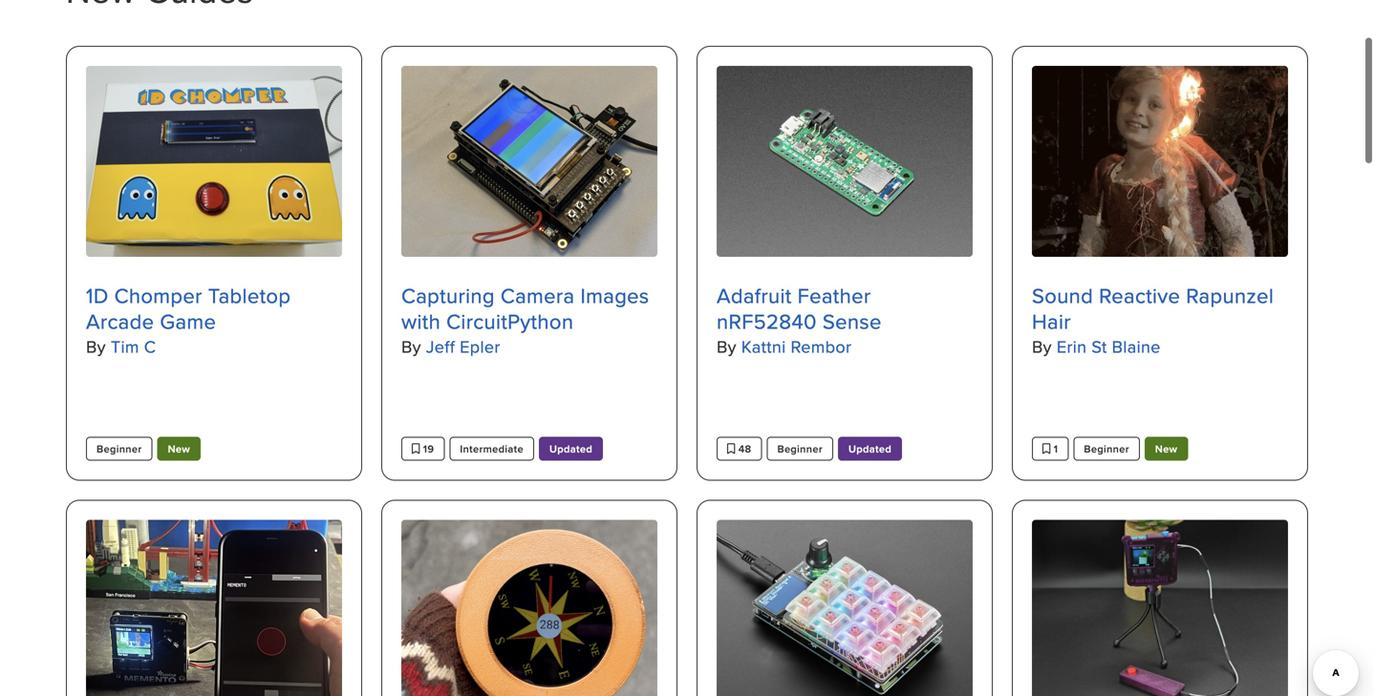 Task type: vqa. For each thing, say whether or not it's contained in the screenshot.
19
yes



Task type: describe. For each thing, give the bounding box(es) containing it.
adafruit feather nrf52840 sense by kattni rembor
[[717, 281, 882, 359]]

camera
[[501, 281, 575, 311]]

c
[[144, 334, 156, 359]]

adafruit feather nrf52840 sense link
[[717, 281, 973, 336]]

by inside sound reactive rapunzel hair by erin st blaine
[[1032, 334, 1052, 359]]

48
[[736, 442, 752, 457]]

images
[[581, 281, 650, 311]]

a kaluga 1.3 board, display, and ov camera image
[[401, 66, 658, 257]]

capturing
[[401, 281, 495, 311]]

arcade
[[86, 307, 154, 336]]

kattni
[[742, 334, 786, 359]]

circuitpython
[[447, 307, 574, 336]]

hair
[[1032, 307, 1071, 336]]

beginner for sound reactive rapunzel hair
[[1084, 442, 1130, 457]]

beginner for adafruit feather nrf52840 sense
[[778, 442, 823, 457]]

jeff epler link
[[426, 334, 501, 359]]

photograph of the finished cardboard arcade game with the display on showing the game over screen. image
[[86, 66, 342, 257]]

rapunzel
[[1186, 281, 1274, 311]]

rembor
[[791, 334, 852, 359]]

by inside 1d chomper tabletop arcade game by tim c
[[86, 334, 106, 359]]

by inside adafruit feather nrf52840 sense by kattni rembor
[[717, 334, 737, 359]]

tim
[[111, 334, 139, 359]]

capturing camera images with circuitpython by jeff epler
[[401, 281, 650, 359]]

adafruit
[[717, 281, 792, 311]]

chomper
[[114, 281, 202, 311]]

adafruit feather nrf52840 sense image
[[717, 66, 973, 257]]

sound
[[1032, 281, 1094, 311]]

sound reactive rapunzel hair link
[[1032, 281, 1288, 336]]

tim c link
[[111, 334, 156, 359]]

kattni rembor link
[[742, 334, 852, 359]]

19
[[420, 442, 434, 457]]

1d
[[86, 281, 109, 311]]



Task type: locate. For each thing, give the bounding box(es) containing it.
by left tim
[[86, 334, 106, 359]]

updated for capturing camera images with circuitpython
[[550, 442, 593, 457]]

2 by from the left
[[401, 334, 421, 359]]

0 horizontal spatial beginner
[[97, 442, 142, 457]]

2 new from the left
[[1156, 442, 1178, 457]]

beginner
[[97, 442, 142, 457], [778, 442, 823, 457], [1084, 442, 1130, 457]]

updated
[[550, 442, 593, 457], [849, 442, 892, 457]]

adafruit macropad rp2040 image
[[717, 521, 973, 697]]

jeff
[[426, 334, 455, 359]]

by left "erin"
[[1032, 334, 1052, 359]]

1 beginner from the left
[[97, 442, 142, 457]]

1 updated from the left
[[550, 442, 593, 457]]

feather
[[798, 281, 871, 311]]

3 beginner from the left
[[1084, 442, 1130, 457]]

erin
[[1057, 334, 1087, 359]]

2 beginner from the left
[[778, 442, 823, 457]]

4 by from the left
[[1032, 334, 1052, 359]]

by left jeff
[[401, 334, 421, 359]]

erin st blaine link
[[1057, 334, 1161, 359]]

1 horizontal spatial new
[[1156, 442, 1178, 457]]

1 new from the left
[[168, 442, 190, 457]]

1 horizontal spatial updated
[[849, 442, 892, 457]]

remote camera trigger image
[[1032, 521, 1288, 697]]

tabletop
[[208, 281, 291, 311]]

1 horizontal spatial beginner
[[778, 442, 823, 457]]

updated for adafruit feather nrf52840 sense
[[849, 442, 892, 457]]

0 horizontal spatial new
[[168, 442, 190, 457]]

an iphone held near a square digital camera in front of a model of san francisco image
[[86, 521, 342, 697]]

1d chomper tabletop arcade game by tim c
[[86, 281, 291, 359]]

st
[[1092, 334, 1108, 359]]

reactive
[[1099, 281, 1181, 311]]

by
[[86, 334, 106, 359], [401, 334, 421, 359], [717, 334, 737, 359], [1032, 334, 1052, 359]]

sound reactive rapunzel hair by erin st blaine
[[1032, 281, 1274, 359]]

2 updated from the left
[[849, 442, 892, 457]]

1d chomper tabletop arcade game link
[[86, 281, 342, 336]]

0 horizontal spatial updated
[[550, 442, 593, 457]]

epler
[[460, 334, 501, 359]]

by inside 'capturing camera images with circuitpython by jeff epler'
[[401, 334, 421, 359]]

2 horizontal spatial beginner
[[1084, 442, 1130, 457]]

sense
[[823, 307, 882, 336]]

new
[[168, 442, 190, 457], [1156, 442, 1178, 457]]

with
[[401, 307, 441, 336]]

1 by from the left
[[86, 334, 106, 359]]

game
[[160, 307, 216, 336]]

3 by from the left
[[717, 334, 737, 359]]

intermediate
[[460, 442, 524, 457]]

nrf52840
[[717, 307, 817, 336]]

by left 'kattni' at the right of page
[[717, 334, 737, 359]]

capturing camera images with circuitpython link
[[401, 281, 658, 336]]

blaine
[[1112, 334, 1161, 359]]

1
[[1051, 442, 1058, 457]]



